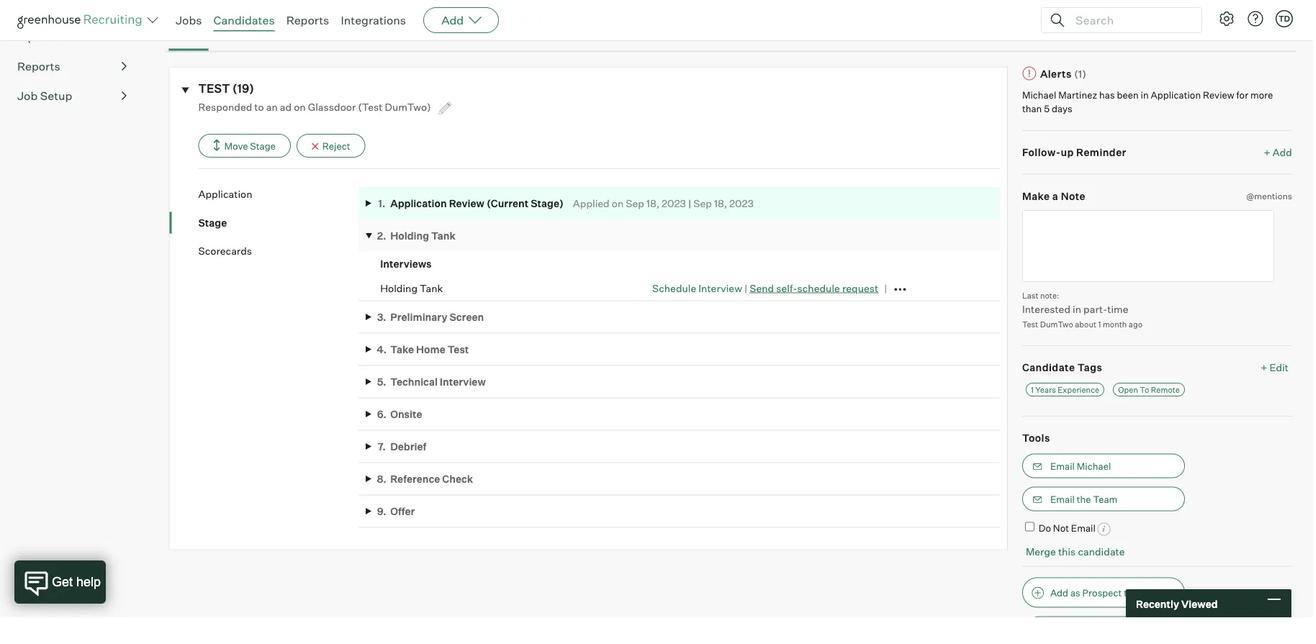 Task type: describe. For each thing, give the bounding box(es) containing it.
for
[[1236, 89, 1248, 100]]

interested
[[1022, 303, 1070, 316]]

add for add
[[441, 13, 464, 27]]

jobs link
[[176, 13, 202, 27]]

stage)
[[531, 197, 564, 210]]

6.
[[377, 408, 386, 421]]

1 vertical spatial |
[[744, 282, 747, 294]]

email the team button
[[1022, 487, 1185, 512]]

email for email michael
[[1050, 460, 1075, 472]]

0 horizontal spatial stage
[[198, 216, 227, 229]]

viewed
[[1181, 598, 1218, 610]]

candidate tags
[[1022, 361, 1102, 374]]

schedule
[[797, 282, 840, 294]]

0 horizontal spatial on
[[294, 100, 306, 113]]

screen
[[450, 311, 484, 323]]

reminder
[[1076, 146, 1126, 159]]

+ edit
[[1261, 361, 1289, 374]]

schedule interview link
[[652, 282, 742, 294]]

send self-schedule request link
[[750, 282, 878, 294]]

@mentions
[[1246, 190, 1292, 201]]

jobs
[[176, 13, 202, 27]]

month
[[1103, 319, 1127, 329]]

3. preliminary screen
[[377, 311, 484, 323]]

activity feed link
[[225, 27, 286, 48]]

1 years experience link
[[1026, 383, 1104, 397]]

martinez
[[1058, 89, 1097, 100]]

details link
[[303, 27, 336, 48]]

michael inside email michael button
[[1077, 460, 1111, 472]]

Search text field
[[1072, 10, 1188, 31]]

applied on  sep 18, 2023 | sep 18, 2023
[[573, 197, 754, 210]]

(19)
[[232, 81, 254, 96]]

2 18, from the left
[[714, 197, 727, 210]]

email michael button
[[1022, 454, 1185, 478]]

...
[[1135, 587, 1143, 598]]

application inside michael martinez has been in application review for more than 5 days
[[1151, 89, 1201, 100]]

8. reference check
[[377, 473, 473, 485]]

holding tank
[[380, 282, 443, 295]]

(1)
[[1074, 67, 1087, 80]]

part-
[[1083, 303, 1107, 316]]

edit
[[1270, 361, 1289, 374]]

1 18, from the left
[[646, 197, 659, 210]]

test inside last note: interested in part-time test dumtwo               about 1 month               ago
[[1022, 319, 1038, 329]]

follow
[[1262, 29, 1292, 41]]

email the team
[[1050, 494, 1117, 505]]

not
[[1053, 522, 1069, 534]]

2 vertical spatial email
[[1071, 522, 1096, 534]]

1 vertical spatial review
[[449, 197, 484, 210]]

1 inside last note: interested in part-time test dumtwo               about 1 month               ago
[[1098, 319, 1101, 329]]

open
[[1118, 385, 1138, 395]]

0 vertical spatial tank
[[431, 230, 456, 242]]

scorecards link
[[198, 244, 359, 258]]

merge this candidate link
[[1026, 545, 1125, 558]]

Do Not Email checkbox
[[1025, 522, 1034, 532]]

job setup
[[17, 89, 72, 103]]

4.
[[377, 343, 387, 356]]

on
[[169, 27, 182, 39]]

2 sep from the left
[[693, 197, 712, 210]]

email michael
[[1050, 460, 1111, 472]]

job inside on 1 job link
[[190, 27, 208, 39]]

merge this candidate
[[1026, 545, 1125, 558]]

follow link
[[1262, 28, 1292, 42]]

0 vertical spatial to
[[254, 100, 264, 113]]

time
[[1107, 303, 1128, 316]]

make a note
[[1022, 190, 1086, 202]]

has
[[1099, 89, 1115, 100]]

2. holding tank
[[377, 230, 456, 242]]

schedule
[[652, 282, 696, 294]]

0 horizontal spatial candidates link
[[17, 0, 127, 16]]

details
[[303, 27, 336, 39]]

4. take home test
[[377, 343, 469, 356]]

to inside add as prospect to ... button
[[1124, 587, 1133, 598]]

1 sep from the left
[[626, 197, 644, 210]]

applied
[[573, 197, 610, 210]]

2 2023 from the left
[[729, 197, 754, 210]]

reject
[[322, 140, 350, 152]]

follow-
[[1022, 146, 1061, 159]]

open to remote
[[1118, 385, 1180, 395]]

0 horizontal spatial interview
[[440, 376, 486, 388]]

add button
[[423, 7, 499, 33]]

dumtwo
[[1040, 319, 1073, 329]]

about
[[1075, 319, 1096, 329]]

check
[[442, 473, 473, 485]]

1 inside on 1 job link
[[185, 27, 188, 39]]

tools
[[1022, 432, 1050, 445]]

experience
[[1058, 385, 1099, 395]]

candidate
[[1022, 361, 1075, 374]]

+ add
[[1264, 146, 1292, 159]]

9. offer
[[377, 505, 415, 518]]

5. technical interview
[[377, 376, 486, 388]]

schedule interview | send self-schedule request
[[652, 282, 878, 294]]

5.
[[377, 376, 386, 388]]

configure image
[[1218, 10, 1235, 27]]

1 vertical spatial tank
[[420, 282, 443, 295]]

pipeline
[[17, 30, 61, 44]]

1 horizontal spatial on
[[612, 197, 624, 210]]

1.
[[378, 197, 385, 210]]

preliminary
[[390, 311, 447, 323]]

ad
[[280, 100, 292, 113]]

interviews
[[380, 258, 432, 270]]



Task type: locate. For each thing, give the bounding box(es) containing it.
+ inside + add link
[[1264, 146, 1270, 159]]

0 vertical spatial in
[[1141, 89, 1149, 100]]

stage right move
[[250, 140, 276, 152]]

1 vertical spatial add
[[1273, 146, 1292, 159]]

interview left "send"
[[698, 282, 742, 294]]

+ up @mentions
[[1264, 146, 1270, 159]]

1 horizontal spatial interview
[[698, 282, 742, 294]]

1 horizontal spatial 2023
[[729, 197, 754, 210]]

review inside michael martinez has been in application review for more than 5 days
[[1203, 89, 1234, 100]]

0 horizontal spatial reports link
[[17, 58, 127, 75]]

1 horizontal spatial michael
[[1077, 460, 1111, 472]]

on right ad
[[294, 100, 306, 113]]

up
[[1061, 146, 1074, 159]]

0 horizontal spatial application
[[198, 188, 252, 201]]

add inside button
[[1050, 587, 1068, 598]]

1 vertical spatial michael
[[1077, 460, 1111, 472]]

2 horizontal spatial application
[[1151, 89, 1201, 100]]

0 vertical spatial michael
[[1022, 89, 1056, 100]]

7. debrief
[[378, 440, 426, 453]]

prospect
[[1082, 587, 1122, 598]]

0 vertical spatial review
[[1203, 89, 1234, 100]]

1 horizontal spatial review
[[1203, 89, 1234, 100]]

1 horizontal spatial |
[[744, 282, 747, 294]]

test right home
[[447, 343, 469, 356]]

request
[[842, 282, 878, 294]]

debrief
[[390, 440, 426, 453]]

add as prospect to ... button
[[1022, 578, 1185, 608]]

sep
[[626, 197, 644, 210], [693, 197, 712, 210]]

8.
[[377, 473, 386, 485]]

application
[[1151, 89, 1201, 100], [198, 188, 252, 201], [390, 197, 447, 210]]

add for add as prospect to ...
[[1050, 587, 1068, 598]]

test (19)
[[198, 81, 254, 96]]

note
[[1061, 190, 1086, 202]]

email inside button
[[1050, 460, 1075, 472]]

application up 2. holding tank at the top
[[390, 197, 447, 210]]

0 horizontal spatial michael
[[1022, 89, 1056, 100]]

0 vertical spatial on
[[294, 100, 306, 113]]

review left for at the right top of the page
[[1203, 89, 1234, 100]]

1 horizontal spatial job
[[190, 27, 208, 39]]

0 horizontal spatial 18,
[[646, 197, 659, 210]]

stage up scorecards
[[198, 216, 227, 229]]

reference
[[390, 473, 440, 485]]

0 horizontal spatial test
[[447, 343, 469, 356]]

scorecards
[[198, 245, 252, 257]]

alerts (1)
[[1040, 67, 1087, 80]]

(current
[[487, 197, 529, 210]]

a
[[1052, 190, 1058, 202]]

in inside michael martinez has been in application review for more than 5 days
[[1141, 89, 1149, 100]]

candidates up pipeline
[[17, 0, 81, 15]]

responded
[[198, 100, 252, 113]]

tank down 1. application review (current stage) at the top left
[[431, 230, 456, 242]]

on 1 job
[[169, 27, 208, 39]]

stage link
[[198, 216, 359, 230]]

0 vertical spatial stage
[[250, 140, 276, 152]]

michael up email the team button
[[1077, 460, 1111, 472]]

1 vertical spatial email
[[1050, 494, 1075, 505]]

on right applied
[[612, 197, 624, 210]]

interview
[[698, 282, 742, 294], [440, 376, 486, 388]]

0 vertical spatial reports
[[286, 13, 329, 27]]

@mentions link
[[1246, 189, 1292, 203]]

1 horizontal spatial in
[[1141, 89, 1149, 100]]

None text field
[[1022, 210, 1274, 282]]

merge
[[1026, 545, 1056, 558]]

this
[[1058, 545, 1076, 558]]

0 horizontal spatial job
[[17, 89, 38, 103]]

job inside job setup "link"
[[17, 89, 38, 103]]

0 horizontal spatial review
[[449, 197, 484, 210]]

email left the
[[1050, 494, 1075, 505]]

job
[[190, 27, 208, 39], [17, 89, 38, 103]]

1. application review (current stage)
[[378, 197, 564, 210]]

1 vertical spatial on
[[612, 197, 624, 210]]

candidates inside candidates link
[[17, 0, 81, 15]]

1 vertical spatial test
[[447, 343, 469, 356]]

0 vertical spatial holding
[[390, 230, 429, 242]]

2 vertical spatial add
[[1050, 587, 1068, 598]]

tank up 3. preliminary screen
[[420, 282, 443, 295]]

activity
[[225, 27, 261, 39]]

dumtwo)
[[385, 100, 431, 113]]

+ left edit
[[1261, 361, 1267, 374]]

1 horizontal spatial reports link
[[286, 13, 329, 27]]

to left the an
[[254, 100, 264, 113]]

been
[[1117, 89, 1139, 100]]

1 horizontal spatial sep
[[693, 197, 712, 210]]

stage inside button
[[250, 140, 276, 152]]

greenhouse recruiting image
[[17, 12, 147, 29]]

move stage button
[[198, 134, 291, 158]]

candidates right jobs link
[[213, 13, 275, 27]]

team
[[1093, 494, 1117, 505]]

email right the not
[[1071, 522, 1096, 534]]

1 years experience
[[1031, 385, 1099, 395]]

1 vertical spatial holding
[[380, 282, 418, 295]]

0 horizontal spatial to
[[254, 100, 264, 113]]

setup
[[40, 89, 72, 103]]

do
[[1039, 522, 1051, 534]]

move stage
[[224, 140, 276, 152]]

job setup link
[[17, 87, 127, 105]]

move
[[224, 140, 248, 152]]

than
[[1022, 103, 1042, 115]]

td
[[1278, 14, 1290, 23]]

add inside popup button
[[441, 13, 464, 27]]

do not email
[[1039, 522, 1096, 534]]

0 vertical spatial test
[[1022, 319, 1038, 329]]

michael martinez has been in application review for more than 5 days
[[1022, 89, 1273, 115]]

1 horizontal spatial application
[[390, 197, 447, 210]]

0 vertical spatial 1
[[185, 27, 188, 39]]

email for email the team
[[1050, 494, 1075, 505]]

1 horizontal spatial 1
[[1031, 385, 1034, 395]]

tank
[[431, 230, 456, 242], [420, 282, 443, 295]]

1 horizontal spatial to
[[1124, 587, 1133, 598]]

0 vertical spatial job
[[190, 27, 208, 39]]

review left (current
[[449, 197, 484, 210]]

1 vertical spatial reports
[[17, 59, 60, 74]]

job right the on
[[190, 27, 208, 39]]

1 horizontal spatial stage
[[250, 140, 276, 152]]

candidates link up the pipeline link
[[17, 0, 127, 16]]

years
[[1035, 385, 1056, 395]]

in right been
[[1141, 89, 1149, 100]]

0 horizontal spatial 1
[[185, 27, 188, 39]]

2 horizontal spatial add
[[1273, 146, 1292, 159]]

email inside button
[[1050, 494, 1075, 505]]

1 vertical spatial stage
[[198, 216, 227, 229]]

0 horizontal spatial |
[[688, 197, 691, 210]]

1 inside 1 years experience link
[[1031, 385, 1034, 395]]

job left setup
[[17, 89, 38, 103]]

responded to an ad on glassdoor (test dumtwo)
[[198, 100, 433, 113]]

0 vertical spatial interview
[[698, 282, 742, 294]]

send
[[750, 282, 774, 294]]

1 vertical spatial 1
[[1098, 319, 1101, 329]]

0 vertical spatial +
[[1264, 146, 1270, 159]]

holding down the "interviews"
[[380, 282, 418, 295]]

stage
[[250, 140, 276, 152], [198, 216, 227, 229]]

1 right about
[[1098, 319, 1101, 329]]

reports link for job setup "link" at the top of the page
[[17, 58, 127, 75]]

recently
[[1136, 598, 1179, 610]]

test down interested
[[1022, 319, 1038, 329]]

to left the ...
[[1124, 587, 1133, 598]]

0 horizontal spatial sep
[[626, 197, 644, 210]]

as
[[1070, 587, 1080, 598]]

1 horizontal spatial candidates
[[213, 13, 275, 27]]

+ add link
[[1264, 145, 1292, 160]]

+ for + add
[[1264, 146, 1270, 159]]

+ inside + edit link
[[1261, 361, 1267, 374]]

to
[[1140, 385, 1149, 395]]

reject button
[[296, 134, 365, 158]]

1 vertical spatial job
[[17, 89, 38, 103]]

|
[[688, 197, 691, 210], [744, 282, 747, 294]]

0 horizontal spatial add
[[441, 13, 464, 27]]

ago
[[1129, 319, 1142, 329]]

1 vertical spatial in
[[1073, 303, 1081, 316]]

1 horizontal spatial test
[[1022, 319, 1038, 329]]

tags
[[1077, 361, 1102, 374]]

email
[[1050, 460, 1075, 472], [1050, 494, 1075, 505], [1071, 522, 1096, 534]]

make
[[1022, 190, 1050, 202]]

1 horizontal spatial 18,
[[714, 197, 727, 210]]

email up email the team
[[1050, 460, 1075, 472]]

add
[[441, 13, 464, 27], [1273, 146, 1292, 159], [1050, 587, 1068, 598]]

3.
[[377, 311, 386, 323]]

remote
[[1151, 385, 1180, 395]]

1 vertical spatial +
[[1261, 361, 1267, 374]]

1 horizontal spatial reports
[[286, 13, 329, 27]]

0 vertical spatial email
[[1050, 460, 1075, 472]]

+ for + edit
[[1261, 361, 1267, 374]]

0 vertical spatial |
[[688, 197, 691, 210]]

0 horizontal spatial in
[[1073, 303, 1081, 316]]

1 horizontal spatial add
[[1050, 587, 1068, 598]]

9.
[[377, 505, 386, 518]]

2 vertical spatial 1
[[1031, 385, 1034, 395]]

2 horizontal spatial 1
[[1098, 319, 1101, 329]]

the
[[1077, 494, 1091, 505]]

more
[[1250, 89, 1273, 100]]

+
[[1264, 146, 1270, 159], [1261, 361, 1267, 374]]

application link
[[198, 187, 359, 201]]

on 1 job link
[[169, 27, 208, 48]]

application down move
[[198, 188, 252, 201]]

1 2023 from the left
[[662, 197, 686, 210]]

note:
[[1040, 291, 1059, 300]]

in up about
[[1073, 303, 1081, 316]]

michael inside michael martinez has been in application review for more than 5 days
[[1022, 89, 1056, 100]]

reports link for integrations link
[[286, 13, 329, 27]]

pipeline link
[[17, 28, 127, 45]]

1 right the on
[[185, 27, 188, 39]]

technical
[[390, 376, 438, 388]]

reports link
[[286, 13, 329, 27], [17, 58, 127, 75]]

an
[[266, 100, 278, 113]]

glassdoor
[[308, 100, 356, 113]]

recently viewed
[[1136, 598, 1218, 610]]

td button
[[1273, 7, 1296, 30]]

1 vertical spatial reports link
[[17, 58, 127, 75]]

holding right 2.
[[390, 230, 429, 242]]

0 horizontal spatial reports
[[17, 59, 60, 74]]

interview down home
[[440, 376, 486, 388]]

michael up than
[[1022, 89, 1056, 100]]

application right been
[[1151, 89, 1201, 100]]

candidates link right jobs link
[[213, 13, 275, 27]]

0 vertical spatial add
[[441, 13, 464, 27]]

0 vertical spatial reports link
[[286, 13, 329, 27]]

1 vertical spatial interview
[[440, 376, 486, 388]]

1 horizontal spatial candidates link
[[213, 13, 275, 27]]

test
[[198, 81, 230, 96]]

0 horizontal spatial 2023
[[662, 197, 686, 210]]

in inside last note: interested in part-time test dumtwo               about 1 month               ago
[[1073, 303, 1081, 316]]

linkedin
[[352, 27, 393, 39]]

7.
[[378, 440, 386, 453]]

test
[[1022, 319, 1038, 329], [447, 343, 469, 356]]

1 vertical spatial to
[[1124, 587, 1133, 598]]

6. onsite
[[377, 408, 422, 421]]

0 horizontal spatial candidates
[[17, 0, 81, 15]]

1 left years
[[1031, 385, 1034, 395]]



Task type: vqa. For each thing, say whether or not it's contained in the screenshot.
all reports link
no



